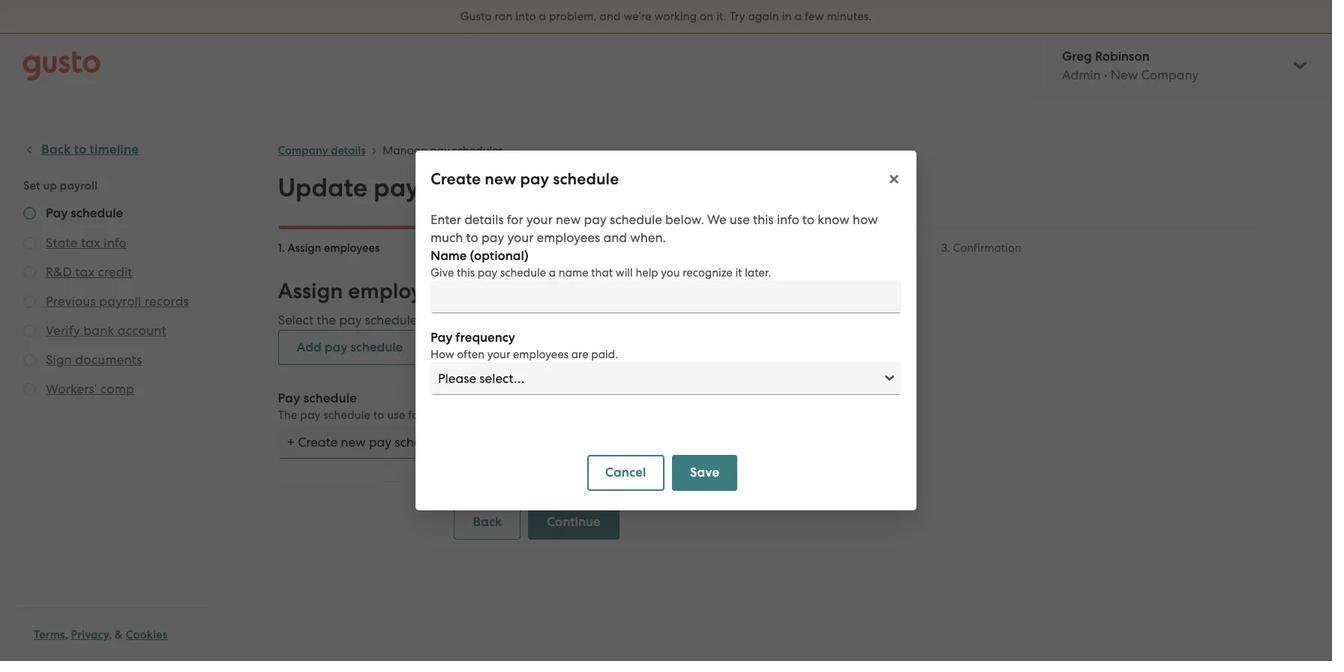 Task type: locate. For each thing, give the bounding box(es) containing it.
1 vertical spatial use
[[387, 409, 406, 422]]

continue
[[547, 515, 601, 531]]

0 horizontal spatial pay
[[278, 391, 300, 407]]

a right 'in'
[[795, 10, 802, 23]]

details inside enter details for your new pay schedule below. we use this info to know how much to pay your employees and when.
[[465, 212, 504, 227]]

privacy
[[71, 629, 109, 642]]

1 vertical spatial pay
[[278, 391, 300, 407]]

0 vertical spatial pay
[[431, 330, 453, 346]]

schedules up schedule. in the top of the page
[[531, 278, 629, 305]]

2 vertical spatial new
[[532, 313, 557, 328]]

terms link
[[34, 629, 65, 642]]

minutes.
[[827, 10, 872, 23]]

update pay schedules
[[278, 173, 542, 203]]

create new pay schedule dialog
[[416, 151, 917, 511]]

employees up name
[[537, 230, 601, 245]]

your up '(optional)'
[[508, 230, 534, 245]]

assign down update
[[288, 242, 321, 255]]

for up '(optional)'
[[507, 212, 524, 227]]

few
[[805, 10, 824, 23]]

assign for assign employees
[[288, 242, 321, 255]]

1 vertical spatial for
[[408, 409, 423, 422]]

employees left are
[[513, 348, 569, 362]]

a right add
[[521, 313, 529, 328]]

employees inside the pay schedule the pay schedule to use for all employees
[[442, 409, 499, 422]]

1 vertical spatial schedules
[[426, 173, 542, 203]]

details up update
[[331, 144, 366, 158]]

schedule inside enter details for your new pay schedule below. we use this info to know how much to pay your employees and when.
[[610, 212, 662, 227]]

new inside enter details for your new pay schedule below. we use this info to know how much to pay your employees and when.
[[556, 212, 581, 227]]

1 horizontal spatial ,
[[109, 629, 112, 642]]

that
[[592, 266, 613, 280]]

and left we're
[[600, 10, 621, 23]]

assign employees to pay schedules
[[278, 278, 629, 305]]

0 horizontal spatial use
[[387, 409, 406, 422]]

into
[[516, 10, 536, 23]]

to inside the pay schedule the pay schedule to use for all employees
[[374, 409, 385, 422]]

create new pay schedule
[[431, 170, 619, 189]]

employees inside enter details for your new pay schedule below. we use this info to know how much to pay your employees and when.
[[537, 230, 601, 245]]

name
[[559, 266, 589, 280]]

0 horizontal spatial this
[[457, 266, 475, 280]]

0 vertical spatial this
[[753, 212, 774, 227]]

again
[[748, 10, 780, 23]]

0 vertical spatial schedules
[[453, 144, 503, 158]]

it
[[736, 266, 742, 280]]

paid.
[[592, 348, 618, 362]]

company details
[[278, 144, 366, 158]]

new
[[485, 170, 516, 189], [556, 212, 581, 227], [532, 313, 557, 328]]

and up the 'name (optional) give this pay schedule a name that will help you recognize it later.'
[[604, 230, 627, 245]]

pay inside the pay schedule the pay schedule to use for all employees
[[278, 391, 300, 407]]

pay up the
[[278, 391, 300, 407]]

your down create new pay schedule
[[527, 212, 553, 227]]

schedule inside the select the pay schedule you'd like or add a new pay schedule. learn more .
[[365, 313, 418, 328]]

problem,
[[549, 10, 597, 23]]

1 horizontal spatial for
[[507, 212, 524, 227]]

details
[[331, 144, 366, 158], [465, 212, 504, 227]]

0 vertical spatial for
[[507, 212, 524, 227]]

dialog main content element
[[416, 202, 917, 511]]

0 vertical spatial details
[[331, 144, 366, 158]]

in
[[782, 10, 792, 23]]

more
[[681, 313, 712, 329]]

gusto
[[460, 10, 492, 23]]

to up like
[[461, 278, 482, 305]]

0 horizontal spatial for
[[408, 409, 423, 422]]

new up name
[[556, 212, 581, 227]]

schedule inside button
[[351, 340, 403, 356]]

&
[[115, 629, 123, 642]]

review and submit
[[623, 242, 720, 255]]

assign for assign employees to pay schedules
[[278, 278, 343, 305]]

company
[[278, 144, 328, 158]]

new right the create
[[485, 170, 516, 189]]

use right we
[[730, 212, 750, 227]]

know
[[818, 212, 850, 227]]

schedules up enter
[[426, 173, 542, 203]]

enter details for your new pay schedule below. we use this info to know how much to pay your employees and when.
[[431, 212, 878, 245]]

your down frequency
[[488, 348, 510, 362]]

to
[[803, 212, 815, 227], [466, 230, 479, 245], [461, 278, 482, 305], [374, 409, 385, 422]]

we
[[708, 212, 727, 227]]

pay for pay frequency
[[431, 330, 453, 346]]

,
[[65, 629, 68, 642], [109, 629, 112, 642]]

account menu element
[[1043, 34, 1310, 98]]

employees down update
[[324, 242, 380, 255]]

select
[[278, 313, 314, 328]]

to left all
[[374, 409, 385, 422]]

you
[[661, 266, 680, 280]]

1 horizontal spatial use
[[730, 212, 750, 227]]

0 vertical spatial use
[[730, 212, 750, 227]]

2 vertical spatial schedules
[[531, 278, 629, 305]]

new up pay frequency how often your employees are paid.
[[532, 313, 557, 328]]

try
[[730, 10, 746, 23]]

give
[[431, 266, 454, 280]]

a
[[539, 10, 546, 23], [795, 10, 802, 23], [549, 266, 556, 280], [521, 313, 529, 328]]

, left privacy
[[65, 629, 68, 642]]

schedules up the create
[[453, 144, 503, 158]]

a inside the 'name (optional) give this pay schedule a name that will help you recognize it later.'
[[549, 266, 556, 280]]

employees right all
[[442, 409, 499, 422]]

1 horizontal spatial details
[[465, 212, 504, 227]]

terms
[[34, 629, 65, 642]]

schedule
[[553, 170, 619, 189], [610, 212, 662, 227], [500, 266, 546, 280], [365, 313, 418, 328], [351, 340, 403, 356], [304, 391, 357, 407], [324, 409, 371, 422]]

privacy link
[[71, 629, 109, 642]]

1 vertical spatial details
[[465, 212, 504, 227]]

2 vertical spatial your
[[488, 348, 510, 362]]

1 horizontal spatial this
[[753, 212, 774, 227]]

cookies button
[[126, 627, 168, 645]]

use left all
[[387, 409, 406, 422]]

and up you
[[661, 242, 682, 255]]

this right give
[[457, 266, 475, 280]]

for
[[507, 212, 524, 227], [408, 409, 423, 422]]

details for company
[[331, 144, 366, 158]]

schedule.
[[586, 313, 641, 328]]

will
[[616, 266, 633, 280]]

Name (optional) text field
[[431, 281, 902, 314]]

0 vertical spatial new
[[485, 170, 516, 189]]

0 vertical spatial assign
[[288, 242, 321, 255]]

name
[[431, 248, 467, 264]]

1 vertical spatial assign
[[278, 278, 343, 305]]

this left info
[[753, 212, 774, 227]]

the
[[317, 313, 336, 328]]

use
[[730, 212, 750, 227], [387, 409, 406, 422]]

schedules
[[453, 144, 503, 158], [426, 173, 542, 203], [531, 278, 629, 305]]

info
[[777, 212, 800, 227]]

employees
[[537, 230, 601, 245], [324, 242, 380, 255], [348, 278, 456, 305], [513, 348, 569, 362], [442, 409, 499, 422]]

0 horizontal spatial ,
[[65, 629, 68, 642]]

and
[[600, 10, 621, 23], [604, 230, 627, 245], [661, 242, 682, 255]]

1 vertical spatial new
[[556, 212, 581, 227]]

add pay schedule
[[297, 340, 403, 356]]

your inside pay frequency how often your employees are paid.
[[488, 348, 510, 362]]

a left name
[[549, 266, 556, 280]]

1 horizontal spatial pay
[[431, 330, 453, 346]]

name (optional) give this pay schedule a name that will help you recognize it later.
[[431, 248, 771, 280]]

, left &
[[109, 629, 112, 642]]

pay
[[431, 330, 453, 346], [278, 391, 300, 407]]

for left all
[[408, 409, 423, 422]]

1 vertical spatial this
[[457, 266, 475, 280]]

details right enter
[[465, 212, 504, 227]]

assign
[[288, 242, 321, 255], [278, 278, 343, 305]]

learn more link
[[645, 313, 712, 329]]

this
[[753, 212, 774, 227], [457, 266, 475, 280]]

often
[[457, 348, 485, 362]]

0 horizontal spatial details
[[331, 144, 366, 158]]

your
[[527, 212, 553, 227], [508, 230, 534, 245], [488, 348, 510, 362]]

pay inside pay frequency how often your employees are paid.
[[431, 330, 453, 346]]

details for enter
[[465, 212, 504, 227]]

assign up select
[[278, 278, 343, 305]]

working
[[655, 10, 697, 23]]

pay
[[430, 144, 450, 158], [520, 170, 549, 189], [374, 173, 420, 203], [584, 212, 607, 227], [482, 230, 504, 245], [478, 266, 498, 280], [487, 278, 526, 305], [339, 313, 362, 328], [560, 313, 583, 328], [325, 340, 348, 356], [300, 409, 321, 422]]

pay up how
[[431, 330, 453, 346]]



Task type: vqa. For each thing, say whether or not it's contained in the screenshot.
THIS
yes



Task type: describe. For each thing, give the bounding box(es) containing it.
help
[[636, 266, 659, 280]]

enter
[[431, 212, 461, 227]]

when.
[[630, 230, 666, 245]]

cancel
[[605, 465, 647, 481]]

confirmation
[[953, 242, 1022, 255]]

save button
[[672, 456, 738, 492]]

manage
[[383, 144, 427, 158]]

1 , from the left
[[65, 629, 68, 642]]

back button
[[454, 505, 521, 540]]

learn
[[645, 313, 678, 329]]

company details link
[[278, 144, 366, 158]]

pay inside add pay schedule button
[[325, 340, 348, 356]]

review
[[623, 242, 659, 255]]

assign employees
[[288, 242, 380, 255]]

select the pay schedule you'd like or add a new pay schedule. learn more .
[[278, 313, 715, 329]]

use inside enter details for your new pay schedule below. we use this info to know how much to pay your employees and when.
[[730, 212, 750, 227]]

it.
[[717, 10, 727, 23]]

add
[[297, 340, 322, 356]]

for inside the pay schedule the pay schedule to use for all employees
[[408, 409, 423, 422]]

pay inside the pay schedule the pay schedule to use for all employees
[[300, 409, 321, 422]]

or
[[478, 313, 490, 328]]

.
[[712, 313, 715, 328]]

back
[[473, 515, 502, 531]]

we're
[[624, 10, 652, 23]]

cancel button
[[587, 456, 665, 492]]

schedules for update pay schedules
[[426, 173, 542, 203]]

on
[[700, 10, 714, 23]]

all
[[426, 409, 439, 422]]

pay schedule the pay schedule to use for all employees
[[278, 391, 499, 422]]

a right into
[[539, 10, 546, 23]]

home image
[[23, 51, 101, 81]]

terms , privacy , & cookies
[[34, 629, 168, 642]]

new inside the select the pay schedule you'd like or add a new pay schedule. learn more .
[[532, 313, 557, 328]]

1 vertical spatial your
[[508, 230, 534, 245]]

update
[[278, 173, 368, 203]]

continue button
[[528, 505, 619, 540]]

cookies
[[126, 629, 168, 642]]

(optional)
[[470, 248, 529, 264]]

save
[[690, 465, 720, 481]]

schedules for manage pay schedules
[[453, 144, 503, 158]]

pay frequency how often your employees are paid.
[[431, 330, 618, 362]]

for inside enter details for your new pay schedule below. we use this info to know how much to pay your employees and when.
[[507, 212, 524, 227]]

submit
[[685, 242, 720, 255]]

gusto ran into a problem, and we're working on it. try again in a few minutes.
[[460, 10, 872, 23]]

pay inside the 'name (optional) give this pay schedule a name that will help you recognize it later.'
[[478, 266, 498, 280]]

how
[[853, 212, 878, 227]]

recognize
[[683, 266, 733, 280]]

frequency
[[456, 330, 516, 346]]

like
[[455, 313, 475, 328]]

how
[[431, 348, 455, 362]]

to right info
[[803, 212, 815, 227]]

manage pay schedules
[[383, 144, 503, 158]]

2 , from the left
[[109, 629, 112, 642]]

are
[[572, 348, 589, 362]]

pay for pay schedule
[[278, 391, 300, 407]]

create
[[431, 170, 481, 189]]

use inside the pay schedule the pay schedule to use for all employees
[[387, 409, 406, 422]]

add
[[493, 313, 517, 328]]

you'd
[[421, 313, 452, 328]]

employees up you'd
[[348, 278, 456, 305]]

this inside enter details for your new pay schedule below. we use this info to know how much to pay your employees and when.
[[753, 212, 774, 227]]

employees inside pay frequency how often your employees are paid.
[[513, 348, 569, 362]]

below.
[[666, 212, 704, 227]]

the
[[278, 409, 297, 422]]

schedule inside the 'name (optional) give this pay schedule a name that will help you recognize it later.'
[[500, 266, 546, 280]]

0 vertical spatial your
[[527, 212, 553, 227]]

and inside enter details for your new pay schedule below. we use this info to know how much to pay your employees and when.
[[604, 230, 627, 245]]

later.
[[745, 266, 771, 280]]

much
[[431, 230, 463, 245]]

a inside the select the pay schedule you'd like or add a new pay schedule. learn more .
[[521, 313, 529, 328]]

this inside the 'name (optional) give this pay schedule a name that will help you recognize it later.'
[[457, 266, 475, 280]]

ran
[[495, 10, 513, 23]]

to right the much on the top
[[466, 230, 479, 245]]

add pay schedule button
[[278, 330, 422, 365]]



